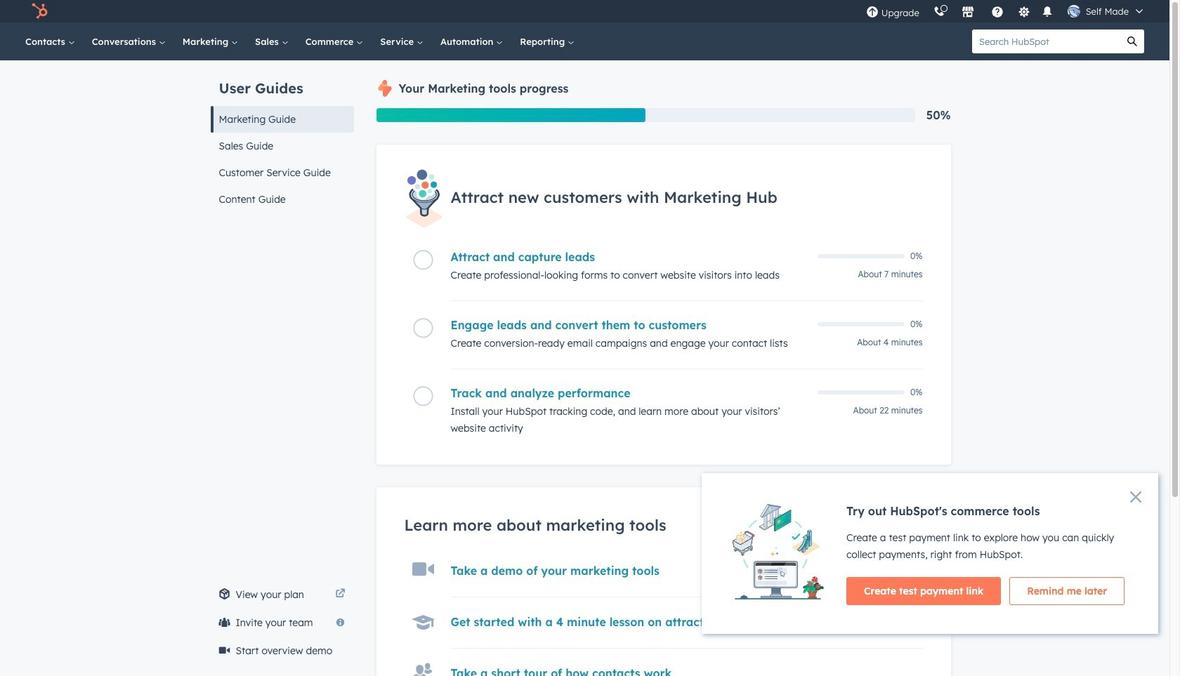 Task type: describe. For each thing, give the bounding box(es) containing it.
marketplaces image
[[962, 6, 974, 19]]

user guides element
[[210, 60, 354, 213]]

Search HubSpot search field
[[973, 30, 1121, 53]]

link opens in a new window image
[[336, 590, 345, 600]]



Task type: locate. For each thing, give the bounding box(es) containing it.
ruby anderson image
[[1068, 5, 1081, 18]]

menu
[[859, 0, 1153, 22]]

link opens in a new window image
[[336, 587, 345, 604]]

progress bar
[[376, 108, 646, 122]]

close image
[[1131, 492, 1142, 503]]



Task type: vqa. For each thing, say whether or not it's contained in the screenshot.
The Ruby Anderson image
yes



